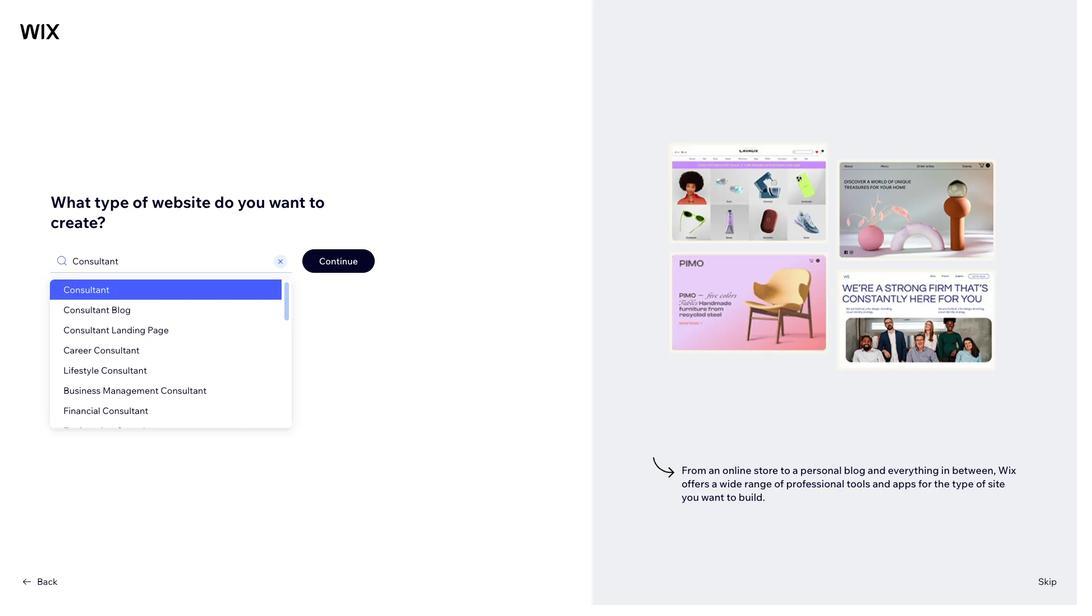 Task type: describe. For each thing, give the bounding box(es) containing it.
personal
[[800, 464, 842, 477]]

financial
[[63, 405, 100, 417]]

online
[[722, 464, 751, 477]]

range
[[744, 478, 772, 491]]

skip
[[1038, 577, 1057, 588]]

you inside what type of website do you want to create?
[[238, 192, 265, 212]]

wix
[[998, 464, 1016, 477]]

Search for your business or site type field
[[69, 250, 272, 272]]

continue button
[[302, 249, 375, 273]]

professional
[[786, 478, 844, 491]]

in
[[941, 464, 950, 477]]

website
[[152, 192, 211, 212]]

tools
[[847, 478, 870, 491]]

skip button
[[1038, 576, 1057, 589]]

1 horizontal spatial of
[[774, 478, 784, 491]]

create?
[[50, 212, 106, 232]]

2 horizontal spatial to
[[780, 464, 790, 477]]

build.
[[739, 491, 765, 504]]

back
[[37, 577, 58, 588]]

site
[[988, 478, 1005, 491]]

type inside what type of website do you want to create?
[[94, 192, 129, 212]]

business management consultant
[[63, 385, 207, 396]]

consultant up management
[[101, 365, 147, 376]]

blog
[[111, 304, 131, 316]]

blog
[[844, 464, 865, 477]]

financial consultant
[[63, 405, 148, 417]]

landing
[[111, 325, 145, 336]]

between,
[[952, 464, 996, 477]]

to inside what type of website do you want to create?
[[309, 192, 325, 212]]

consultant landing page
[[63, 325, 169, 336]]

consultant down consultant landing page
[[94, 345, 140, 356]]

apps
[[893, 478, 916, 491]]

consultant left blog
[[63, 304, 109, 316]]

2 vertical spatial to
[[727, 491, 736, 504]]

0 vertical spatial and
[[868, 464, 886, 477]]

list box containing consultant
[[50, 280, 292, 441]]

the
[[934, 478, 950, 491]]

what
[[50, 192, 91, 212]]

consultant down management
[[102, 405, 148, 417]]

what type of website do you want to create?
[[50, 192, 325, 232]]

1 vertical spatial a
[[712, 478, 717, 491]]

1 horizontal spatial a
[[793, 464, 798, 477]]

business
[[63, 385, 101, 396]]

1 vertical spatial and
[[873, 478, 890, 491]]

of inside what type of website do you want to create?
[[133, 192, 148, 212]]



Task type: vqa. For each thing, say whether or not it's contained in the screenshot.
1Pm to the right
no



Task type: locate. For each thing, give the bounding box(es) containing it.
a
[[793, 464, 798, 477], [712, 478, 717, 491]]

consultant up the consultant blog
[[63, 284, 109, 295]]

wide
[[719, 478, 742, 491]]

0 horizontal spatial to
[[309, 192, 325, 212]]

a down an at the right of the page
[[712, 478, 717, 491]]

back button
[[20, 576, 58, 589]]

1 horizontal spatial type
[[952, 478, 974, 491]]

engineering consultant
[[63, 425, 162, 437]]

page
[[147, 325, 169, 336]]

of left website
[[133, 192, 148, 212]]

and
[[868, 464, 886, 477], [873, 478, 890, 491]]

0 horizontal spatial type
[[94, 192, 129, 212]]

1 horizontal spatial want
[[701, 491, 724, 504]]

0 vertical spatial want
[[269, 192, 305, 212]]

0 horizontal spatial of
[[133, 192, 148, 212]]

type up create?
[[94, 192, 129, 212]]

of down between,
[[976, 478, 986, 491]]

1 vertical spatial type
[[952, 478, 974, 491]]

type
[[94, 192, 129, 212], [952, 478, 974, 491]]

1 vertical spatial you
[[682, 491, 699, 504]]

want inside what type of website do you want to create?
[[269, 192, 305, 212]]

0 horizontal spatial a
[[712, 478, 717, 491]]

lifestyle consultant
[[63, 365, 147, 376]]

to
[[309, 192, 325, 212], [780, 464, 790, 477], [727, 491, 736, 504]]

a up the professional
[[793, 464, 798, 477]]

want inside from an online store to a personal blog and everything in between, wix offers a wide range of professional tools and apps for the type of site you want to build.
[[701, 491, 724, 504]]

career consultant
[[63, 345, 140, 356]]

you down offers
[[682, 491, 699, 504]]

offers
[[682, 478, 709, 491]]

consultant down financial consultant
[[116, 425, 162, 437]]

consultant inside option
[[63, 284, 109, 295]]

consultant option
[[50, 280, 282, 300]]

1 vertical spatial to
[[780, 464, 790, 477]]

consultant right management
[[161, 385, 207, 396]]

everything
[[888, 464, 939, 477]]

0 vertical spatial you
[[238, 192, 265, 212]]

management
[[103, 385, 159, 396]]

2 horizontal spatial of
[[976, 478, 986, 491]]

0 horizontal spatial you
[[238, 192, 265, 212]]

1 horizontal spatial to
[[727, 491, 736, 504]]

you right do
[[238, 192, 265, 212]]

an
[[709, 464, 720, 477]]

of down store
[[774, 478, 784, 491]]

0 vertical spatial to
[[309, 192, 325, 212]]

1 vertical spatial want
[[701, 491, 724, 504]]

you
[[238, 192, 265, 212], [682, 491, 699, 504]]

0 vertical spatial a
[[793, 464, 798, 477]]

store
[[754, 464, 778, 477]]

from an online store to a personal blog and everything in between, wix offers a wide range of professional tools and apps for the type of site you want to build.
[[682, 464, 1016, 504]]

lifestyle
[[63, 365, 99, 376]]

consultant up career
[[63, 325, 109, 336]]

and left apps
[[873, 478, 890, 491]]

for
[[918, 478, 932, 491]]

want
[[269, 192, 305, 212], [701, 491, 724, 504]]

you inside from an online store to a personal blog and everything in between, wix offers a wide range of professional tools and apps for the type of site you want to build.
[[682, 491, 699, 504]]

continue
[[319, 256, 358, 267]]

type inside from an online store to a personal blog and everything in between, wix offers a wide range of professional tools and apps for the type of site you want to build.
[[952, 478, 974, 491]]

1 horizontal spatial you
[[682, 491, 699, 504]]

0 horizontal spatial want
[[269, 192, 305, 212]]

of
[[133, 192, 148, 212], [774, 478, 784, 491], [976, 478, 986, 491]]

career
[[63, 345, 92, 356]]

and right blog
[[868, 464, 886, 477]]

do
[[214, 192, 234, 212]]

from
[[682, 464, 706, 477]]

0 vertical spatial type
[[94, 192, 129, 212]]

type down between,
[[952, 478, 974, 491]]

list box
[[50, 280, 292, 441]]

consultant
[[63, 284, 109, 295], [63, 304, 109, 316], [63, 325, 109, 336], [94, 345, 140, 356], [101, 365, 147, 376], [161, 385, 207, 396], [102, 405, 148, 417], [116, 425, 162, 437]]

consultant blog
[[63, 304, 131, 316]]

engineering
[[63, 425, 114, 437]]



